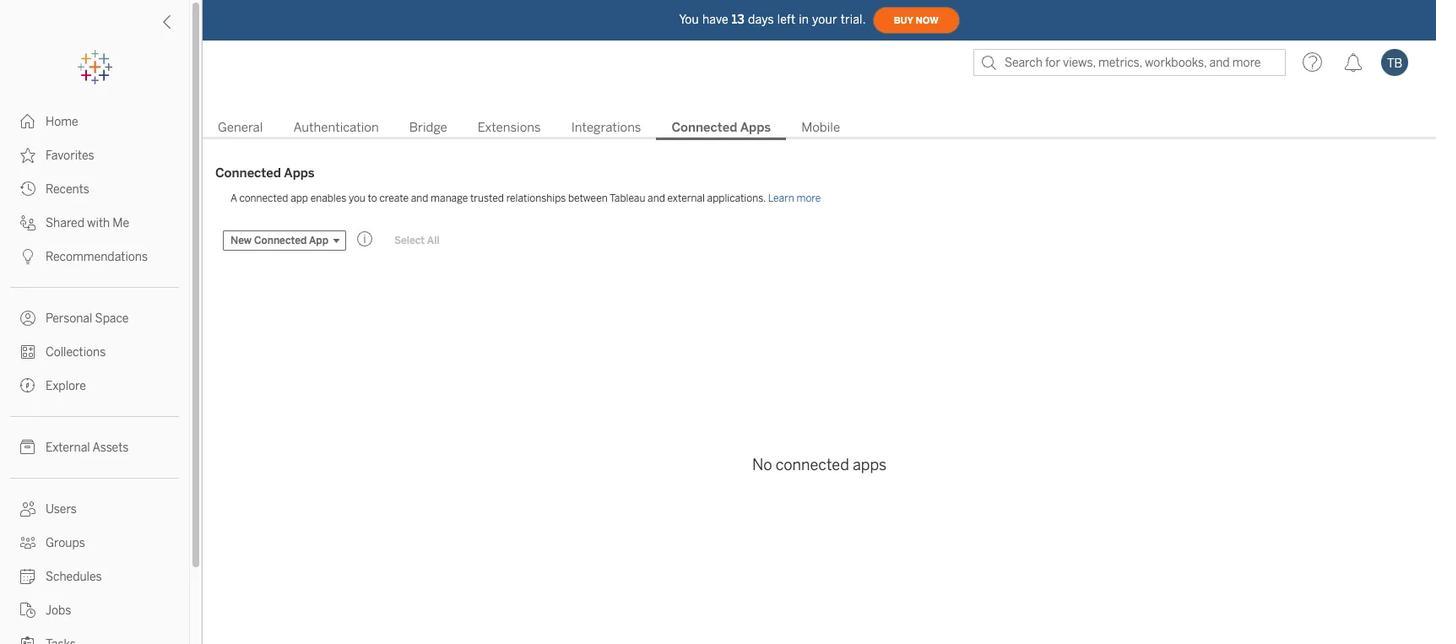 Task type: locate. For each thing, give the bounding box(es) containing it.
personal space
[[46, 312, 129, 326]]

by text only_f5he34f image inside favorites link
[[20, 148, 35, 163]]

3 by text only_f5he34f image from the top
[[20, 440, 35, 455]]

integrations
[[571, 120, 641, 135]]

7 by text only_f5he34f image from the top
[[20, 502, 35, 517]]

connected apps
[[672, 120, 771, 135], [215, 166, 315, 181]]

by text only_f5he34f image inside 'recommendations' link
[[20, 249, 35, 264]]

by text only_f5he34f image inside the "schedules" link
[[20, 569, 35, 584]]

by text only_f5he34f image for recents
[[20, 182, 35, 197]]

by text only_f5he34f image inside recents "link"
[[20, 182, 35, 197]]

apps left mobile
[[740, 120, 771, 135]]

3 by text only_f5he34f image from the top
[[20, 215, 35, 231]]

by text only_f5he34f image for groups
[[20, 535, 35, 551]]

1 by text only_f5he34f image from the top
[[20, 114, 35, 129]]

create
[[380, 193, 409, 204]]

by text only_f5he34f image inside jobs link
[[20, 603, 35, 618]]

connected right no
[[776, 456, 849, 474]]

2 by text only_f5he34f image from the top
[[20, 182, 35, 197]]

me
[[113, 216, 129, 231]]

and right create
[[411, 193, 428, 204]]

no connected apps main content
[[203, 84, 1436, 644]]

explore
[[46, 379, 86, 394]]

buy
[[894, 15, 913, 26]]

by text only_f5he34f image for favorites
[[20, 148, 35, 163]]

and right tableau
[[648, 193, 665, 204]]

by text only_f5he34f image inside explore link
[[20, 378, 35, 394]]

by text only_f5he34f image inside users 'link'
[[20, 502, 35, 517]]

by text only_f5he34f image for collections
[[20, 345, 35, 360]]

general
[[218, 120, 263, 135]]

by text only_f5he34f image inside home link
[[20, 114, 35, 129]]

apps
[[853, 456, 887, 474]]

explore link
[[0, 369, 189, 403]]

by text only_f5he34f image left recommendations
[[20, 249, 35, 264]]

with
[[87, 216, 110, 231]]

0 vertical spatial connected
[[672, 120, 737, 135]]

select all button
[[383, 231, 451, 251]]

by text only_f5he34f image left collections
[[20, 345, 35, 360]]

connected up a
[[215, 166, 281, 181]]

by text only_f5he34f image inside collections link
[[20, 345, 35, 360]]

1 by text only_f5he34f image from the top
[[20, 148, 35, 163]]

schedules
[[46, 570, 102, 584]]

4 by text only_f5he34f image from the top
[[20, 311, 35, 326]]

more
[[797, 193, 821, 204]]

external
[[46, 441, 90, 455]]

by text only_f5he34f image for schedules
[[20, 569, 35, 584]]

by text only_f5he34f image left recents
[[20, 182, 35, 197]]

no
[[752, 456, 772, 474]]

you
[[679, 12, 699, 27]]

0 vertical spatial connected
[[239, 193, 288, 204]]

by text only_f5he34f image for explore
[[20, 378, 35, 394]]

favorites
[[46, 149, 94, 163]]

by text only_f5he34f image for users
[[20, 502, 35, 517]]

1 vertical spatial connected
[[776, 456, 849, 474]]

all
[[427, 235, 440, 247]]

by text only_f5he34f image inside personal space 'link'
[[20, 311, 35, 326]]

2 by text only_f5he34f image from the top
[[20, 249, 35, 264]]

connected apps up applications.
[[672, 120, 771, 135]]

1 horizontal spatial connected
[[776, 456, 849, 474]]

select all
[[394, 235, 440, 247]]

by text only_f5he34f image left users
[[20, 502, 35, 517]]

1 horizontal spatial and
[[648, 193, 665, 204]]

by text only_f5he34f image left home
[[20, 114, 35, 129]]

bridge
[[409, 120, 447, 135]]

5 by text only_f5he34f image from the top
[[20, 603, 35, 618]]

connected for apps
[[776, 456, 849, 474]]

by text only_f5he34f image left the schedules
[[20, 569, 35, 584]]

by text only_f5he34f image
[[20, 148, 35, 163], [20, 182, 35, 197], [20, 215, 35, 231], [20, 311, 35, 326], [20, 345, 35, 360], [20, 378, 35, 394], [20, 502, 35, 517], [20, 569, 35, 584]]

4 by text only_f5he34f image from the top
[[20, 535, 35, 551]]

0 horizontal spatial and
[[411, 193, 428, 204]]

connected app info tip image
[[356, 230, 373, 247]]

connected right a
[[239, 193, 288, 204]]

apps up app
[[284, 166, 315, 181]]

authentication
[[293, 120, 379, 135]]

1 vertical spatial connected apps
[[215, 166, 315, 181]]

no connected apps
[[752, 456, 887, 474]]

jobs
[[46, 604, 71, 618]]

recents link
[[0, 172, 189, 206]]

6 by text only_f5he34f image from the top
[[20, 378, 35, 394]]

new connected app button
[[223, 231, 346, 251]]

by text only_f5he34f image
[[20, 114, 35, 129], [20, 249, 35, 264], [20, 440, 35, 455], [20, 535, 35, 551], [20, 603, 35, 618], [20, 637, 35, 644]]

by text only_f5he34f image left favorites
[[20, 148, 35, 163]]

by text only_f5he34f image left shared
[[20, 215, 35, 231]]

by text only_f5he34f image left explore
[[20, 378, 35, 394]]

trusted
[[470, 193, 504, 204]]

shared with me link
[[0, 206, 189, 240]]

connected apps up a
[[215, 166, 315, 181]]

by text only_f5he34f image inside groups link
[[20, 535, 35, 551]]

now
[[916, 15, 939, 26]]

13
[[732, 12, 745, 27]]

by text only_f5he34f image left jobs
[[20, 603, 35, 618]]

connected
[[239, 193, 288, 204], [776, 456, 849, 474]]

in
[[799, 12, 809, 27]]

by text only_f5he34f image inside shared with me link
[[20, 215, 35, 231]]

by text only_f5he34f image left groups
[[20, 535, 35, 551]]

0 horizontal spatial apps
[[284, 166, 315, 181]]

connected
[[672, 120, 737, 135], [215, 166, 281, 181], [254, 235, 307, 247]]

buy now
[[894, 15, 939, 26]]

by text only_f5he34f image down jobs link
[[20, 637, 35, 644]]

1 horizontal spatial apps
[[740, 120, 771, 135]]

external
[[668, 193, 705, 204]]

recents
[[46, 182, 89, 197]]

2 vertical spatial connected
[[254, 235, 307, 247]]

manage
[[431, 193, 468, 204]]

navigation
[[203, 115, 1436, 140]]

0 horizontal spatial connected
[[239, 193, 288, 204]]

connected up external
[[672, 120, 737, 135]]

recommendations link
[[0, 240, 189, 274]]

apps
[[740, 120, 771, 135], [284, 166, 315, 181]]

connected for app
[[239, 193, 288, 204]]

5 by text only_f5he34f image from the top
[[20, 345, 35, 360]]

connected inside sub-spaces tab list
[[672, 120, 737, 135]]

8 by text only_f5he34f image from the top
[[20, 569, 35, 584]]

by text only_f5he34f image left the external
[[20, 440, 35, 455]]

0 vertical spatial apps
[[740, 120, 771, 135]]

a
[[231, 193, 237, 204]]

external assets
[[46, 441, 129, 455]]

by text only_f5he34f image left personal
[[20, 311, 35, 326]]

and
[[411, 193, 428, 204], [648, 193, 665, 204]]

1 horizontal spatial connected apps
[[672, 120, 771, 135]]

0 horizontal spatial connected apps
[[215, 166, 315, 181]]

0 vertical spatial connected apps
[[672, 120, 771, 135]]

by text only_f5he34f image inside external assets link
[[20, 440, 35, 455]]

your
[[812, 12, 837, 27]]

connected left app
[[254, 235, 307, 247]]



Task type: vqa. For each thing, say whether or not it's contained in the screenshot.
ALL
yes



Task type: describe. For each thing, give the bounding box(es) containing it.
tableau
[[610, 193, 646, 204]]

relationships
[[506, 193, 566, 204]]

jobs link
[[0, 594, 189, 627]]

collections link
[[0, 335, 189, 369]]

groups
[[46, 536, 85, 551]]

by text only_f5he34f image for recommendations
[[20, 249, 35, 264]]

apps inside sub-spaces tab list
[[740, 120, 771, 135]]

collections
[[46, 345, 106, 360]]

home link
[[0, 105, 189, 138]]

shared
[[46, 216, 84, 231]]

2 and from the left
[[648, 193, 665, 204]]

users
[[46, 502, 77, 517]]

assets
[[92, 441, 129, 455]]

Search for views, metrics, workbooks, and more text field
[[974, 49, 1286, 76]]

1 vertical spatial connected
[[215, 166, 281, 181]]

users link
[[0, 492, 189, 526]]

recommendations
[[46, 250, 148, 264]]

mobile
[[801, 120, 840, 135]]

space
[[95, 312, 129, 326]]

app
[[309, 235, 328, 247]]

external assets link
[[0, 431, 189, 464]]

navigation panel element
[[0, 51, 189, 644]]

enables
[[310, 193, 346, 204]]

by text only_f5he34f image for shared with me
[[20, 215, 35, 231]]

you have 13 days left in your trial.
[[679, 12, 866, 27]]

connected inside dropdown button
[[254, 235, 307, 247]]

shared with me
[[46, 216, 129, 231]]

extensions
[[478, 120, 541, 135]]

applications.
[[707, 193, 766, 204]]

schedules link
[[0, 560, 189, 594]]

sub-spaces tab list
[[203, 118, 1436, 140]]

trial.
[[841, 12, 866, 27]]

learn more link
[[768, 193, 821, 204]]

learn
[[768, 193, 794, 204]]

1 vertical spatial apps
[[284, 166, 315, 181]]

by text only_f5he34f image for personal space
[[20, 311, 35, 326]]

have
[[702, 12, 729, 27]]

select
[[394, 235, 425, 247]]

personal
[[46, 312, 92, 326]]

new connected app
[[231, 235, 328, 247]]

connected apps inside sub-spaces tab list
[[672, 120, 771, 135]]

you
[[349, 193, 365, 204]]

left
[[778, 12, 796, 27]]

by text only_f5he34f image for home
[[20, 114, 35, 129]]

1 and from the left
[[411, 193, 428, 204]]

by text only_f5he34f image for jobs
[[20, 603, 35, 618]]

by text only_f5he34f image for external assets
[[20, 440, 35, 455]]

main navigation. press the up and down arrow keys to access links. element
[[0, 105, 189, 644]]

app
[[291, 193, 308, 204]]

buy now button
[[873, 7, 960, 34]]

6 by text only_f5he34f image from the top
[[20, 637, 35, 644]]

days
[[748, 12, 774, 27]]

groups link
[[0, 526, 189, 560]]

navigation containing general
[[203, 115, 1436, 140]]

to
[[368, 193, 377, 204]]

favorites link
[[0, 138, 189, 172]]

new
[[231, 235, 252, 247]]

personal space link
[[0, 301, 189, 335]]

between
[[568, 193, 608, 204]]

home
[[46, 115, 78, 129]]

a connected app enables you to create and manage trusted relationships between tableau and external applications. learn more
[[231, 193, 821, 204]]



